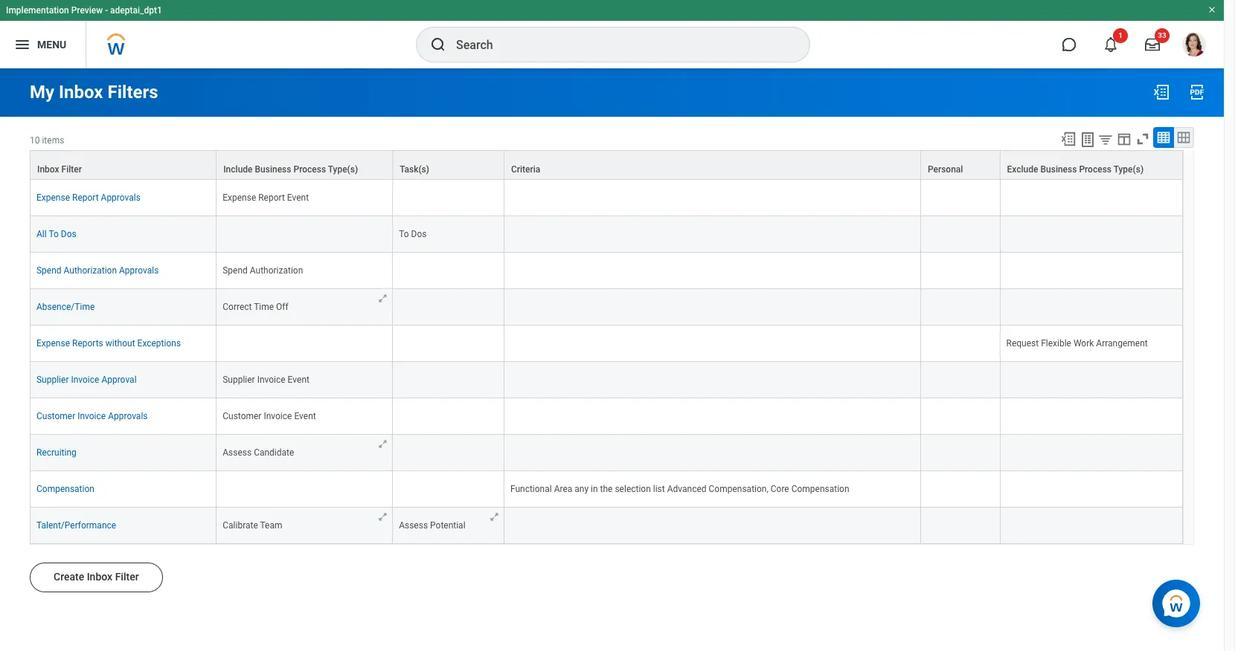 Task type: locate. For each thing, give the bounding box(es) containing it.
exclude
[[1007, 165, 1039, 175]]

event up customer invoice event
[[288, 375, 310, 386]]

export to worksheets image
[[1079, 131, 1097, 149]]

calibrate team cell
[[217, 508, 393, 545]]

row containing recruiting
[[30, 435, 1183, 472]]

create
[[54, 572, 84, 584]]

0 vertical spatial assess
[[223, 448, 252, 459]]

0 vertical spatial filter
[[61, 165, 82, 175]]

row containing supplier invoice approval
[[30, 363, 1183, 399]]

4 row from the top
[[30, 253, 1183, 290]]

2 customer from the left
[[223, 412, 262, 422]]

supplier
[[36, 375, 69, 386], [223, 375, 255, 386]]

to
[[49, 229, 59, 240], [399, 229, 409, 240]]

1 row from the top
[[30, 150, 1183, 180]]

criteria
[[511, 165, 540, 175]]

row containing all to dos
[[30, 217, 1183, 253]]

absence/time
[[36, 302, 95, 313]]

implementation
[[6, 5, 69, 16]]

event for customer invoice event
[[294, 412, 316, 422]]

request flexible work arrangement
[[1007, 339, 1148, 349]]

2 vertical spatial inbox
[[87, 572, 113, 584]]

3 row from the top
[[30, 217, 1183, 253]]

0 vertical spatial event
[[287, 193, 309, 203]]

grow image inside correct time off "cell"
[[377, 293, 389, 304]]

assess
[[223, 448, 252, 459], [399, 521, 428, 531]]

toolbar
[[1054, 127, 1195, 150]]

type(s) left task(s)
[[328, 165, 358, 175]]

invoice up the candidate
[[264, 412, 292, 422]]

1 vertical spatial assess
[[399, 521, 428, 531]]

assess potential
[[399, 521, 466, 531]]

1 horizontal spatial report
[[258, 193, 285, 203]]

dos down task(s)
[[411, 229, 427, 240]]

filter right create
[[115, 572, 139, 584]]

2 supplier from the left
[[223, 375, 255, 386]]

event up assess candidate 'cell'
[[294, 412, 316, 422]]

0 horizontal spatial supplier
[[36, 375, 69, 386]]

assess candidate
[[223, 448, 294, 459]]

1 horizontal spatial filter
[[115, 572, 139, 584]]

menu
[[37, 38, 66, 50]]

supplier up customer invoice approvals link
[[36, 375, 69, 386]]

0 horizontal spatial filter
[[61, 165, 82, 175]]

1 type(s) from the left
[[328, 165, 358, 175]]

1 horizontal spatial compensation
[[792, 485, 850, 495]]

compensation down recruiting
[[36, 485, 94, 495]]

filter up "expense report approvals" link
[[61, 165, 82, 175]]

menu button
[[0, 21, 86, 68]]

report
[[72, 193, 99, 203], [258, 193, 285, 203]]

process for include business process type(s)
[[294, 165, 326, 175]]

7 row from the top
[[30, 363, 1183, 399]]

0 horizontal spatial assess
[[223, 448, 252, 459]]

invoice for supplier invoice event
[[257, 375, 286, 386]]

inbox large image
[[1145, 37, 1160, 52]]

2 type(s) from the left
[[1114, 165, 1144, 175]]

expense
[[36, 193, 70, 203], [223, 193, 256, 203], [36, 339, 70, 349]]

process for exclude business process type(s)
[[1079, 165, 1112, 175]]

authorization
[[64, 266, 117, 276], [250, 266, 303, 276]]

1 vertical spatial approvals
[[119, 266, 159, 276]]

0 vertical spatial inbox
[[59, 82, 103, 103]]

1 vertical spatial inbox
[[37, 165, 59, 175]]

team
[[260, 521, 282, 531]]

invoice for customer invoice event
[[264, 412, 292, 422]]

2 authorization from the left
[[250, 266, 303, 276]]

expense left reports
[[36, 339, 70, 349]]

0 horizontal spatial to
[[49, 229, 59, 240]]

approvals for expense report approvals
[[101, 193, 141, 203]]

correct time off
[[223, 302, 289, 313]]

2 vertical spatial approvals
[[108, 412, 148, 422]]

flexible
[[1041, 339, 1072, 349]]

row containing inbox filter
[[30, 150, 1183, 180]]

process
[[294, 165, 326, 175], [1079, 165, 1112, 175]]

search image
[[429, 36, 447, 54]]

invoice left approval
[[71, 375, 99, 386]]

1 horizontal spatial business
[[1041, 165, 1077, 175]]

event down include business process type(s)
[[287, 193, 309, 203]]

invoice up customer invoice event
[[257, 375, 286, 386]]

authorization up off
[[250, 266, 303, 276]]

all to dos
[[36, 229, 76, 240]]

1 supplier from the left
[[36, 375, 69, 386]]

filters
[[108, 82, 158, 103]]

type(s) inside exclude business process type(s) popup button
[[1114, 165, 1144, 175]]

invoice for supplier invoice approval
[[71, 375, 99, 386]]

0 horizontal spatial process
[[294, 165, 326, 175]]

8 row from the top
[[30, 399, 1183, 435]]

supplier up customer invoice event
[[223, 375, 255, 386]]

task(s)
[[400, 165, 429, 175]]

preview
[[71, 5, 103, 16]]

grow image for assess potential
[[489, 512, 500, 523]]

grow image for correct time off
[[377, 293, 389, 304]]

report down include business process type(s)
[[258, 193, 285, 203]]

expense for expense report event
[[223, 193, 256, 203]]

1 customer from the left
[[36, 412, 75, 422]]

customer up recruiting
[[36, 412, 75, 422]]

2 vertical spatial event
[[294, 412, 316, 422]]

assess left the candidate
[[223, 448, 252, 459]]

6 row from the top
[[30, 326, 1183, 363]]

inbox for create
[[87, 572, 113, 584]]

my inbox filters
[[30, 82, 158, 103]]

spend
[[36, 266, 61, 276], [223, 266, 248, 276]]

2 row from the top
[[30, 180, 1183, 217]]

type(s) inside 'include business process type(s)' popup button
[[328, 165, 358, 175]]

0 horizontal spatial customer
[[36, 412, 75, 422]]

0 horizontal spatial authorization
[[64, 266, 117, 276]]

select to filter grid data image
[[1098, 132, 1114, 147]]

0 horizontal spatial business
[[255, 165, 291, 175]]

1 horizontal spatial dos
[[411, 229, 427, 240]]

1 horizontal spatial authorization
[[250, 266, 303, 276]]

0 horizontal spatial compensation
[[36, 485, 94, 495]]

spend down all
[[36, 266, 61, 276]]

1 horizontal spatial spend
[[223, 266, 248, 276]]

2 to from the left
[[399, 229, 409, 240]]

grow image inside "assess potential" cell
[[489, 512, 500, 523]]

criteria button
[[505, 151, 921, 179]]

process down export to worksheets image
[[1079, 165, 1112, 175]]

1 spend from the left
[[36, 266, 61, 276]]

type(s) for include business process type(s)
[[328, 165, 358, 175]]

approval
[[101, 375, 137, 386]]

table image
[[1157, 130, 1171, 145]]

1 horizontal spatial to
[[399, 229, 409, 240]]

0 vertical spatial approvals
[[101, 193, 141, 203]]

authorization for spend authorization approvals
[[64, 266, 117, 276]]

close environment banner image
[[1208, 5, 1217, 14]]

33
[[1158, 31, 1167, 39]]

assess inside 'cell'
[[223, 448, 252, 459]]

2 business from the left
[[1041, 165, 1077, 175]]

spend up correct
[[223, 266, 248, 276]]

1 horizontal spatial customer
[[223, 412, 262, 422]]

expense down the include
[[223, 193, 256, 203]]

expense reports without exceptions link
[[36, 339, 181, 349]]

business up expense report event
[[255, 165, 291, 175]]

report for event
[[258, 193, 285, 203]]

recruiting
[[36, 448, 77, 459]]

create inbox filter
[[54, 572, 139, 584]]

to down task(s)
[[399, 229, 409, 240]]

items
[[42, 135, 64, 146]]

inbox right the my
[[59, 82, 103, 103]]

candidate
[[254, 448, 294, 459]]

1 process from the left
[[294, 165, 326, 175]]

business for exclude
[[1041, 165, 1077, 175]]

exclude business process type(s) button
[[1001, 151, 1183, 179]]

type(s) down click to view/edit grid preferences icon
[[1114, 165, 1144, 175]]

spend authorization approvals
[[36, 266, 159, 276]]

to right all
[[49, 229, 59, 240]]

inbox for my
[[59, 82, 103, 103]]

Search Workday  search field
[[456, 28, 779, 61]]

1 to from the left
[[49, 229, 59, 240]]

inbox
[[59, 82, 103, 103], [37, 165, 59, 175], [87, 572, 113, 584]]

authorization up absence/time
[[64, 266, 117, 276]]

dos
[[61, 229, 76, 240], [411, 229, 427, 240]]

talent/performance
[[36, 521, 116, 531]]

row containing talent/performance
[[30, 508, 1183, 545]]

1 horizontal spatial process
[[1079, 165, 1112, 175]]

type(s) for exclude business process type(s)
[[1114, 165, 1144, 175]]

5 row from the top
[[30, 290, 1183, 326]]

type(s)
[[328, 165, 358, 175], [1114, 165, 1144, 175]]

grow image
[[377, 293, 389, 304], [377, 512, 389, 523], [489, 512, 500, 523]]

cell
[[393, 180, 505, 217], [505, 180, 921, 217], [921, 180, 1001, 217], [1001, 180, 1183, 217], [217, 217, 393, 253], [505, 217, 921, 253], [921, 217, 1001, 253], [1001, 217, 1183, 253], [393, 253, 505, 290], [505, 253, 921, 290], [921, 253, 1001, 290], [1001, 253, 1183, 290], [393, 290, 505, 326], [505, 290, 921, 326], [921, 290, 1001, 326], [1001, 290, 1183, 326], [217, 326, 393, 363], [393, 326, 505, 363], [505, 326, 921, 363], [921, 326, 1001, 363], [393, 363, 505, 399], [505, 363, 921, 399], [921, 363, 1001, 399], [1001, 363, 1183, 399], [393, 399, 505, 435], [505, 399, 921, 435], [921, 399, 1001, 435], [1001, 399, 1183, 435], [393, 435, 505, 472], [505, 435, 921, 472], [921, 435, 1001, 472], [1001, 435, 1183, 472], [217, 472, 393, 508], [393, 472, 505, 508], [921, 472, 1001, 508], [1001, 472, 1183, 508], [505, 508, 921, 545], [921, 508, 1001, 545], [1001, 508, 1183, 545]]

report down inbox filter
[[72, 193, 99, 203]]

1 vertical spatial filter
[[115, 572, 139, 584]]

dos right all
[[61, 229, 76, 240]]

expense report approvals link
[[36, 193, 141, 203]]

1 vertical spatial event
[[288, 375, 310, 386]]

0 horizontal spatial spend
[[36, 266, 61, 276]]

inbox down 10 items on the left top
[[37, 165, 59, 175]]

supplier for supplier invoice event
[[223, 375, 255, 386]]

invoice
[[71, 375, 99, 386], [257, 375, 286, 386], [78, 412, 106, 422], [264, 412, 292, 422]]

inbox right create
[[87, 572, 113, 584]]

0 horizontal spatial type(s)
[[328, 165, 358, 175]]

time
[[254, 302, 274, 313]]

2 spend from the left
[[223, 266, 248, 276]]

assess inside cell
[[399, 521, 428, 531]]

2 process from the left
[[1079, 165, 1112, 175]]

inbox filter button
[[31, 151, 216, 179]]

10 row from the top
[[30, 472, 1183, 508]]

notifications large image
[[1104, 37, 1119, 52]]

export to excel image
[[1153, 83, 1171, 101]]

include business process type(s) button
[[217, 151, 392, 179]]

click to view/edit grid preferences image
[[1116, 131, 1133, 147]]

customer for customer invoice event
[[223, 412, 262, 422]]

expense for expense report approvals
[[36, 193, 70, 203]]

supplier for supplier invoice approval
[[36, 375, 69, 386]]

filter
[[61, 165, 82, 175], [115, 572, 139, 584]]

1 report from the left
[[72, 193, 99, 203]]

assess candidate cell
[[217, 435, 393, 472]]

1
[[1119, 31, 1123, 39]]

all
[[36, 229, 47, 240]]

assess left "potential" at the bottom left of page
[[399, 521, 428, 531]]

11 row from the top
[[30, 508, 1183, 545]]

my
[[30, 82, 54, 103]]

approvals
[[101, 193, 141, 203], [119, 266, 159, 276], [108, 412, 148, 422]]

business
[[255, 165, 291, 175], [1041, 165, 1077, 175]]

spend for spend authorization
[[223, 266, 248, 276]]

without
[[105, 339, 135, 349]]

1 horizontal spatial supplier
[[223, 375, 255, 386]]

1 authorization from the left
[[64, 266, 117, 276]]

approvals for spend authorization approvals
[[119, 266, 159, 276]]

assess for assess candidate
[[223, 448, 252, 459]]

1 horizontal spatial assess
[[399, 521, 428, 531]]

customer invoice approvals
[[36, 412, 148, 422]]

1 horizontal spatial type(s)
[[1114, 165, 1144, 175]]

grow image inside calibrate team 'cell'
[[377, 512, 389, 523]]

include business process type(s)
[[223, 165, 358, 175]]

9 row from the top
[[30, 435, 1183, 472]]

row
[[30, 150, 1183, 180], [30, 180, 1183, 217], [30, 217, 1183, 253], [30, 253, 1183, 290], [30, 290, 1183, 326], [30, 326, 1183, 363], [30, 363, 1183, 399], [30, 399, 1183, 435], [30, 435, 1183, 472], [30, 472, 1183, 508], [30, 508, 1183, 545]]

compensation
[[36, 485, 94, 495], [792, 485, 850, 495]]

customer up assess candidate
[[223, 412, 262, 422]]

2 report from the left
[[258, 193, 285, 203]]

customer
[[36, 412, 75, 422], [223, 412, 262, 422]]

supplier invoice event
[[223, 375, 310, 386]]

0 horizontal spatial dos
[[61, 229, 76, 240]]

expense down inbox filter
[[36, 193, 70, 203]]

process up expense report event
[[294, 165, 326, 175]]

1 business from the left
[[255, 165, 291, 175]]

business down export to excel image
[[1041, 165, 1077, 175]]

row containing absence/time
[[30, 290, 1183, 326]]

0 horizontal spatial report
[[72, 193, 99, 203]]

compensation right core at the right of the page
[[792, 485, 850, 495]]

business for include
[[255, 165, 291, 175]]

grow image
[[377, 439, 389, 450]]

inbox inside "button"
[[87, 572, 113, 584]]

invoice down supplier invoice approval link
[[78, 412, 106, 422]]

supplier invoice approval
[[36, 375, 137, 386]]

event
[[287, 193, 309, 203], [288, 375, 310, 386], [294, 412, 316, 422]]



Task type: vqa. For each thing, say whether or not it's contained in the screenshot.
leftmost To
yes



Task type: describe. For each thing, give the bounding box(es) containing it.
personal
[[928, 165, 963, 175]]

justify image
[[13, 36, 31, 54]]

filter inside popup button
[[61, 165, 82, 175]]

spend for spend authorization approvals
[[36, 266, 61, 276]]

expand table image
[[1177, 130, 1192, 145]]

1 compensation from the left
[[36, 485, 94, 495]]

inbox filter
[[37, 165, 82, 175]]

menu banner
[[0, 0, 1224, 68]]

advanced
[[667, 485, 707, 495]]

customer for customer invoice approvals
[[36, 412, 75, 422]]

row containing expense reports without exceptions
[[30, 326, 1183, 363]]

row containing expense report approvals
[[30, 180, 1183, 217]]

expense for expense reports without exceptions
[[36, 339, 70, 349]]

view printable version (pdf) image
[[1189, 83, 1206, 101]]

spend authorization
[[223, 266, 303, 276]]

invoice for customer invoice approvals
[[78, 412, 106, 422]]

arrangement
[[1096, 339, 1148, 349]]

compensation link
[[36, 485, 94, 495]]

expense reports without exceptions
[[36, 339, 181, 349]]

any
[[575, 485, 589, 495]]

calibrate team
[[223, 521, 282, 531]]

customer invoice event
[[223, 412, 316, 422]]

absence/time link
[[36, 302, 95, 313]]

recruiting link
[[36, 448, 77, 459]]

core
[[771, 485, 789, 495]]

33 button
[[1136, 28, 1170, 61]]

adeptai_dpt1
[[110, 5, 162, 16]]

correct time off cell
[[217, 290, 393, 326]]

export to excel image
[[1061, 131, 1077, 147]]

area
[[554, 485, 573, 495]]

implementation preview -   adeptai_dpt1
[[6, 5, 162, 16]]

-
[[105, 5, 108, 16]]

functional
[[510, 485, 552, 495]]

in
[[591, 485, 598, 495]]

10 items
[[30, 135, 64, 146]]

assess for assess potential
[[399, 521, 428, 531]]

approvals for customer invoice approvals
[[108, 412, 148, 422]]

exclude business process type(s)
[[1007, 165, 1144, 175]]

potential
[[430, 521, 466, 531]]

event for supplier invoice event
[[288, 375, 310, 386]]

correct
[[223, 302, 252, 313]]

event for expense report event
[[287, 193, 309, 203]]

filter inside "button"
[[115, 572, 139, 584]]

task(s) button
[[393, 151, 504, 179]]

assess potential cell
[[393, 508, 505, 545]]

fullscreen image
[[1135, 131, 1151, 147]]

my inbox filters main content
[[0, 68, 1224, 614]]

spend authorization approvals link
[[36, 266, 159, 276]]

reports
[[72, 339, 103, 349]]

supplier invoice approval link
[[36, 375, 137, 386]]

1 button
[[1095, 28, 1128, 61]]

row containing spend authorization approvals
[[30, 253, 1183, 290]]

all to dos link
[[36, 229, 76, 240]]

expense report event
[[223, 193, 309, 203]]

2 dos from the left
[[411, 229, 427, 240]]

1 dos from the left
[[61, 229, 76, 240]]

include
[[223, 165, 253, 175]]

2 compensation from the left
[[792, 485, 850, 495]]

report for approvals
[[72, 193, 99, 203]]

work
[[1074, 339, 1094, 349]]

compensation,
[[709, 485, 769, 495]]

toolbar inside my inbox filters main content
[[1054, 127, 1195, 150]]

expense report approvals
[[36, 193, 141, 203]]

inbox inside popup button
[[37, 165, 59, 175]]

the
[[600, 485, 613, 495]]

profile logan mcneil image
[[1183, 33, 1206, 60]]

10
[[30, 135, 40, 146]]

grow image for calibrate team
[[377, 512, 389, 523]]

calibrate
[[223, 521, 258, 531]]

authorization for spend authorization
[[250, 266, 303, 276]]

row containing compensation
[[30, 472, 1183, 508]]

customer invoice approvals link
[[36, 412, 148, 422]]

selection
[[615, 485, 651, 495]]

functional area any in the selection list advanced compensation, core compensation
[[510, 485, 850, 495]]

off
[[276, 302, 289, 313]]

personal button
[[921, 151, 1000, 179]]

talent/performance link
[[36, 521, 116, 531]]

request
[[1007, 339, 1039, 349]]

exceptions
[[137, 339, 181, 349]]

to dos
[[399, 229, 427, 240]]

list
[[653, 485, 665, 495]]

row containing customer invoice approvals
[[30, 399, 1183, 435]]

create inbox filter button
[[30, 563, 163, 593]]



